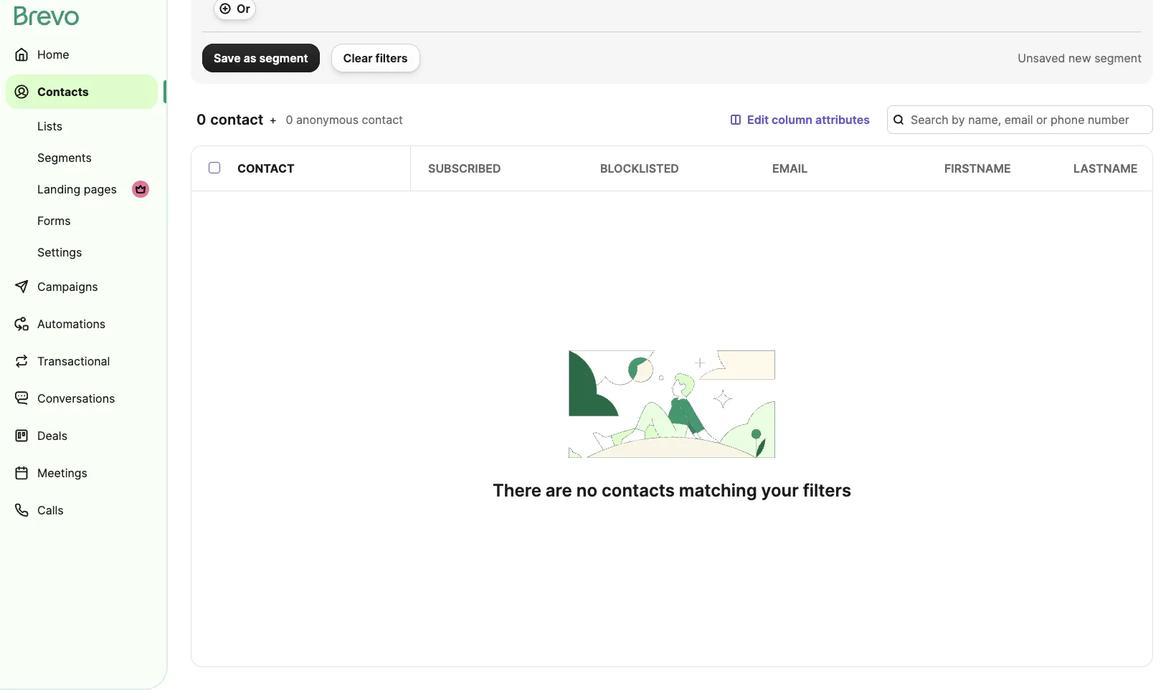 Task type: describe. For each thing, give the bounding box(es) containing it.
landing
[[37, 182, 81, 197]]

conversations link
[[6, 382, 158, 416]]

there are no contacts matching your filters
[[493, 480, 852, 501]]

settings link
[[6, 238, 158, 267]]

your
[[762, 480, 799, 501]]

new
[[1069, 51, 1092, 65]]

campaigns link
[[6, 270, 158, 304]]

edit column attributes button
[[719, 105, 882, 134]]

segment for save as segment
[[259, 51, 308, 65]]

forms link
[[6, 207, 158, 235]]

attributes
[[816, 113, 870, 127]]

lists link
[[6, 112, 158, 141]]

or
[[237, 1, 250, 16]]

segment for unsaved new segment
[[1095, 51, 1142, 65]]

contact inside 0 contact + 0 anonymous contact
[[362, 113, 403, 127]]

save
[[214, 51, 241, 65]]

transactional
[[37, 354, 110, 369]]

campaigns
[[37, 280, 98, 294]]

settings
[[37, 245, 82, 260]]

segments link
[[6, 143, 158, 172]]

contacts
[[602, 480, 675, 501]]

or button
[[214, 0, 256, 20]]

segments
[[37, 151, 92, 165]]

blocklisted
[[601, 161, 679, 176]]

landing pages
[[37, 182, 117, 197]]

0 inside 0 contact + 0 anonymous contact
[[286, 113, 293, 127]]

save as segment
[[214, 51, 308, 65]]

home
[[37, 47, 69, 62]]

matching
[[679, 480, 757, 501]]

1 vertical spatial filters
[[803, 480, 852, 501]]

subscribed
[[428, 161, 501, 176]]

contacts
[[37, 85, 89, 99]]

clear
[[343, 51, 373, 65]]

edit column attributes
[[748, 113, 870, 127]]

firstname
[[945, 161, 1011, 176]]

unsaved new segment
[[1018, 51, 1142, 65]]

calls link
[[6, 494, 158, 528]]

left___rvooi image
[[135, 184, 146, 195]]



Task type: locate. For each thing, give the bounding box(es) containing it.
landing pages link
[[6, 175, 158, 204]]

0 right +
[[286, 113, 293, 127]]

deals link
[[6, 419, 158, 453]]

0 contact + 0 anonymous contact
[[197, 111, 403, 128]]

1 segment from the left
[[259, 51, 308, 65]]

0 vertical spatial filters
[[376, 51, 408, 65]]

as
[[244, 51, 257, 65]]

0 horizontal spatial contact
[[210, 111, 264, 128]]

unsaved
[[1018, 51, 1066, 65]]

contact
[[237, 161, 295, 176]]

0 horizontal spatial segment
[[259, 51, 308, 65]]

automations
[[37, 317, 106, 331]]

are
[[546, 480, 572, 501]]

meetings
[[37, 466, 88, 481]]

email
[[773, 161, 808, 176]]

segment
[[259, 51, 308, 65], [1095, 51, 1142, 65]]

automations link
[[6, 307, 158, 342]]

segment inside button
[[259, 51, 308, 65]]

filters inside clear filters button
[[376, 51, 408, 65]]

clear filters button
[[331, 44, 420, 72]]

pages
[[84, 182, 117, 197]]

no
[[577, 480, 598, 501]]

column
[[772, 113, 813, 127]]

anonymous
[[296, 113, 359, 127]]

2 segment from the left
[[1095, 51, 1142, 65]]

segment right as at the left of page
[[259, 51, 308, 65]]

save as segment button
[[202, 44, 320, 72]]

forms
[[37, 214, 71, 228]]

contacts link
[[6, 75, 158, 109]]

edit
[[748, 113, 769, 127]]

transactional link
[[6, 344, 158, 379]]

calls
[[37, 504, 64, 518]]

deals
[[37, 429, 67, 443]]

lastname
[[1074, 161, 1138, 176]]

0 horizontal spatial 0
[[197, 111, 207, 128]]

conversations
[[37, 392, 115, 406]]

0
[[197, 111, 207, 128], [286, 113, 293, 127]]

lists
[[37, 119, 63, 133]]

meetings link
[[6, 456, 158, 491]]

1 horizontal spatial segment
[[1095, 51, 1142, 65]]

1 horizontal spatial 0
[[286, 113, 293, 127]]

0 left +
[[197, 111, 207, 128]]

there
[[493, 480, 542, 501]]

contact
[[210, 111, 264, 128], [362, 113, 403, 127]]

filters
[[376, 51, 408, 65], [803, 480, 852, 501]]

filters right your
[[803, 480, 852, 501]]

home link
[[6, 37, 158, 72]]

clear filters
[[343, 51, 408, 65]]

+
[[269, 113, 277, 127]]

Search by name, email or phone number search field
[[888, 105, 1154, 134]]

contact right anonymous
[[362, 113, 403, 127]]

contact left +
[[210, 111, 264, 128]]

1 horizontal spatial contact
[[362, 113, 403, 127]]

0 horizontal spatial filters
[[376, 51, 408, 65]]

filters right the clear
[[376, 51, 408, 65]]

1 horizontal spatial filters
[[803, 480, 852, 501]]

segment right the new
[[1095, 51, 1142, 65]]



Task type: vqa. For each thing, say whether or not it's contained in the screenshot.
the leftmost the Phone
no



